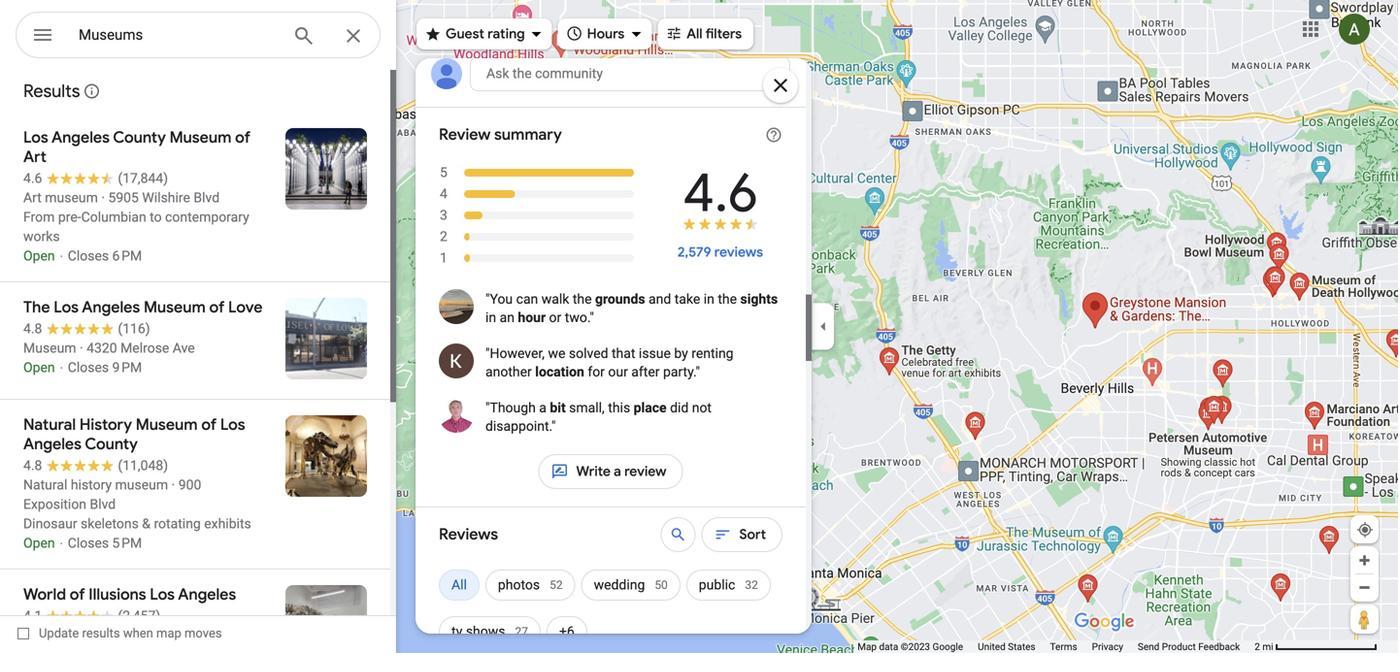 Task type: describe. For each thing, give the bounding box(es) containing it.
public
[[699, 578, 736, 594]]

bit
[[550, 400, 566, 416]]

filters
[[706, 25, 742, 43]]

write a review button
[[539, 449, 683, 495]]

that
[[612, 346, 636, 362]]


[[425, 23, 442, 44]]

rating
[[488, 25, 525, 43]]

hour
[[518, 310, 546, 326]]

Update results when map moves checkbox
[[17, 622, 222, 646]]

+6
[[560, 624, 575, 640]]

two."
[[565, 310, 594, 326]]

2 mi button
[[1255, 642, 1379, 653]]

4.6
[[683, 159, 759, 228]]

can
[[516, 291, 538, 307]]

reviews
[[715, 244, 764, 261]]

small,
[[569, 400, 605, 416]]

photos
[[498, 578, 540, 594]]

"however,
[[486, 346, 545, 362]]

photos 52
[[498, 578, 563, 594]]

another
[[486, 364, 532, 380]]

grounds
[[596, 291, 646, 307]]

solved
[[569, 346, 609, 362]]


[[566, 23, 584, 44]]

show your location image
[[1357, 522, 1375, 539]]

1 the from the left
[[573, 291, 592, 307]]

reviews
[[439, 525, 498, 545]]

moves
[[185, 627, 222, 641]]

map
[[858, 642, 877, 653]]

wedding 50
[[594, 578, 668, 594]]

"though a bit small, this place
[[486, 400, 667, 416]]

sort image
[[715, 527, 732, 544]]

©2023
[[901, 642, 931, 653]]

privacy button
[[1093, 641, 1124, 654]]

all inside  all filters
[[687, 25, 703, 43]]

hours
[[587, 25, 625, 43]]

results for museums feed
[[0, 68, 396, 654]]

disappoint."
[[486, 419, 556, 435]]

google account: angela cha  
(angela.cha@adept.ai) image
[[1340, 14, 1371, 45]]

 all filters
[[666, 23, 742, 44]]

zoom out image
[[1358, 581, 1373, 596]]

footer inside the google maps element
[[858, 641, 1255, 654]]

states
[[1009, 642, 1036, 653]]

data
[[880, 642, 899, 653]]

map data ©2023 google
[[858, 642, 964, 653]]

did
[[670, 400, 689, 416]]

review
[[625, 463, 667, 481]]

2 for 2
[[440, 229, 448, 245]]

an
[[500, 310, 515, 326]]

for
[[588, 364, 605, 380]]

did not disappoint."
[[486, 400, 712, 435]]

1 stars, 42 reviews image
[[439, 248, 635, 269]]

"you can walk the grounds and take in the sights in an hour or two."
[[486, 291, 778, 326]]

when
[[123, 627, 153, 641]]

more information about the review summary image
[[766, 126, 783, 144]]

united states
[[978, 642, 1036, 653]]

and
[[649, 291, 672, 307]]

27
[[515, 626, 528, 639]]

walk
[[542, 291, 570, 307]]

50
[[655, 579, 668, 593]]

5
[[440, 165, 448, 181]]

united states button
[[978, 641, 1036, 654]]

product
[[1163, 642, 1197, 653]]

refine reviews option group
[[439, 563, 783, 654]]

place
[[634, 400, 667, 416]]

Museums field
[[16, 12, 381, 59]]

review summary
[[439, 125, 562, 145]]


[[666, 23, 683, 44]]

shows
[[466, 624, 506, 640]]

results
[[23, 80, 80, 102]]


[[31, 21, 54, 49]]

zoom in image
[[1358, 554, 1373, 568]]

+6 button
[[547, 609, 588, 654]]



Task type: locate. For each thing, give the bounding box(es) containing it.
sights
[[741, 291, 778, 307]]

our
[[609, 364, 628, 380]]

write a review
[[577, 463, 667, 481]]

None text field
[[486, 290, 783, 327], [486, 345, 783, 382], [486, 399, 783, 436], [486, 290, 783, 327], [486, 345, 783, 382], [486, 399, 783, 436]]

terms button
[[1051, 641, 1078, 654]]

mi
[[1263, 642, 1274, 653]]

tv shows 27
[[452, 624, 528, 640]]

0 horizontal spatial all
[[452, 578, 467, 594]]

4 stars, 522 reviews image
[[439, 184, 635, 205]]

a
[[539, 400, 547, 416], [614, 463, 622, 481]]

all inside option
[[452, 578, 467, 594]]

none text field inside greystone mansion & gardens: the doheny estate 'main content'
[[470, 56, 791, 91]]

1 horizontal spatial the
[[718, 291, 737, 307]]

party."
[[664, 364, 700, 380]]

search reviews image
[[670, 527, 687, 544]]

all right 
[[687, 25, 703, 43]]

2 mi
[[1255, 642, 1274, 653]]

a for write
[[614, 463, 622, 481]]

summary
[[494, 125, 562, 145]]

public, mentioned in 32 reviews radio
[[687, 563, 771, 609]]

0 vertical spatial in
[[704, 291, 715, 307]]

issue
[[639, 346, 671, 362]]

all
[[687, 25, 703, 43], [452, 578, 467, 594]]

learn more about legal disclosure regarding public reviews on google maps image
[[83, 83, 100, 100]]

2,579 reviews
[[678, 244, 764, 261]]

this
[[608, 400, 631, 416]]

1 vertical spatial all
[[452, 578, 467, 594]]

the up two."
[[573, 291, 592, 307]]

guest
[[446, 25, 485, 43]]

1
[[440, 250, 448, 266]]

in
[[704, 291, 715, 307], [486, 310, 497, 326]]

5 stars, 1,803 reviews image
[[439, 162, 636, 184]]

results
[[82, 627, 120, 641]]

None field
[[79, 23, 277, 47]]

write
[[577, 463, 611, 481]]

0 horizontal spatial 2
[[440, 229, 448, 245]]

show street view coverage image
[[1351, 605, 1380, 634]]

update
[[39, 627, 79, 641]]

tv shows, mentioned in 27 reviews radio
[[439, 609, 541, 654]]

footer containing map data ©2023 google
[[858, 641, 1255, 654]]

32
[[745, 579, 759, 593]]

not
[[692, 400, 712, 416]]

wedding, mentioned in 50 reviews radio
[[582, 563, 681, 609]]

google
[[933, 642, 964, 653]]

by
[[675, 346, 689, 362]]

"you
[[486, 291, 513, 307]]

4.6 stars image
[[659, 217, 783, 235]]

"however, we solved that issue by renting another
[[486, 346, 734, 380]]

2,579
[[678, 244, 712, 261]]

renting
[[692, 346, 734, 362]]

1 vertical spatial a
[[614, 463, 622, 481]]

after
[[632, 364, 660, 380]]

2 inside image
[[440, 229, 448, 245]]

greystone mansion & gardens: the doheny estate main content
[[416, 56, 812, 654]]

2 the from the left
[[718, 291, 737, 307]]

write a review image
[[551, 463, 569, 481]]

send product feedback
[[1139, 642, 1241, 653]]

None text field
[[470, 56, 791, 91]]

 guest rating
[[425, 23, 525, 44]]

3 stars, 177 reviews image
[[439, 205, 635, 226]]

a inside button
[[614, 463, 622, 481]]

2,579 reviews button
[[659, 229, 783, 276]]

0 horizontal spatial a
[[539, 400, 547, 416]]

 search field
[[16, 12, 381, 62]]

a for "though
[[539, 400, 547, 416]]

photos, mentioned in 52 reviews radio
[[486, 563, 576, 609]]

3
[[440, 207, 448, 223]]

 hours
[[566, 23, 625, 44]]

collapse side panel image
[[813, 316, 835, 338]]

google maps element
[[0, 0, 1399, 654]]

sort button
[[702, 512, 783, 559]]

a left bit
[[539, 400, 547, 416]]

footer
[[858, 641, 1255, 654]]

or
[[549, 310, 562, 326]]

location for our after party."
[[536, 364, 700, 380]]

0 horizontal spatial in
[[486, 310, 497, 326]]

2 left mi
[[1255, 642, 1261, 653]]

 button
[[16, 12, 70, 62]]

review
[[439, 125, 491, 145]]

0 vertical spatial 2
[[440, 229, 448, 245]]

1 horizontal spatial a
[[614, 463, 622, 481]]

public 32
[[699, 578, 759, 594]]

2 stars, 35 reviews image
[[439, 226, 635, 248]]

take
[[675, 291, 701, 307]]

4
[[440, 186, 448, 202]]

2 down the 3
[[440, 229, 448, 245]]

location
[[536, 364, 585, 380]]

tv
[[452, 624, 463, 640]]

1 vertical spatial 2
[[1255, 642, 1261, 653]]

map
[[156, 627, 181, 641]]

in right take
[[704, 291, 715, 307]]

update results when map moves
[[39, 627, 222, 641]]

a right write
[[614, 463, 622, 481]]

send product feedback button
[[1139, 641, 1241, 654]]

All reviews radio
[[439, 563, 480, 609]]

in left an
[[486, 310, 497, 326]]

2 for 2 mi
[[1255, 642, 1261, 653]]

1 horizontal spatial all
[[687, 25, 703, 43]]

terms
[[1051, 642, 1078, 653]]

none field inside museums field
[[79, 23, 277, 47]]

"though
[[486, 400, 536, 416]]

wedding
[[594, 578, 645, 594]]

0 vertical spatial a
[[539, 400, 547, 416]]

send
[[1139, 642, 1160, 653]]

1 vertical spatial in
[[486, 310, 497, 326]]

united
[[978, 642, 1006, 653]]

0 horizontal spatial the
[[573, 291, 592, 307]]

1 horizontal spatial 2
[[1255, 642, 1261, 653]]

the left sights
[[718, 291, 737, 307]]

2
[[440, 229, 448, 245], [1255, 642, 1261, 653]]

sort
[[740, 527, 767, 544]]

feedback
[[1199, 642, 1241, 653]]

privacy
[[1093, 642, 1124, 653]]

1 horizontal spatial in
[[704, 291, 715, 307]]

all up the 'tv'
[[452, 578, 467, 594]]

0 vertical spatial all
[[687, 25, 703, 43]]

we
[[548, 346, 566, 362]]



Task type: vqa. For each thing, say whether or not it's contained in the screenshot.
480 US dollars text field
no



